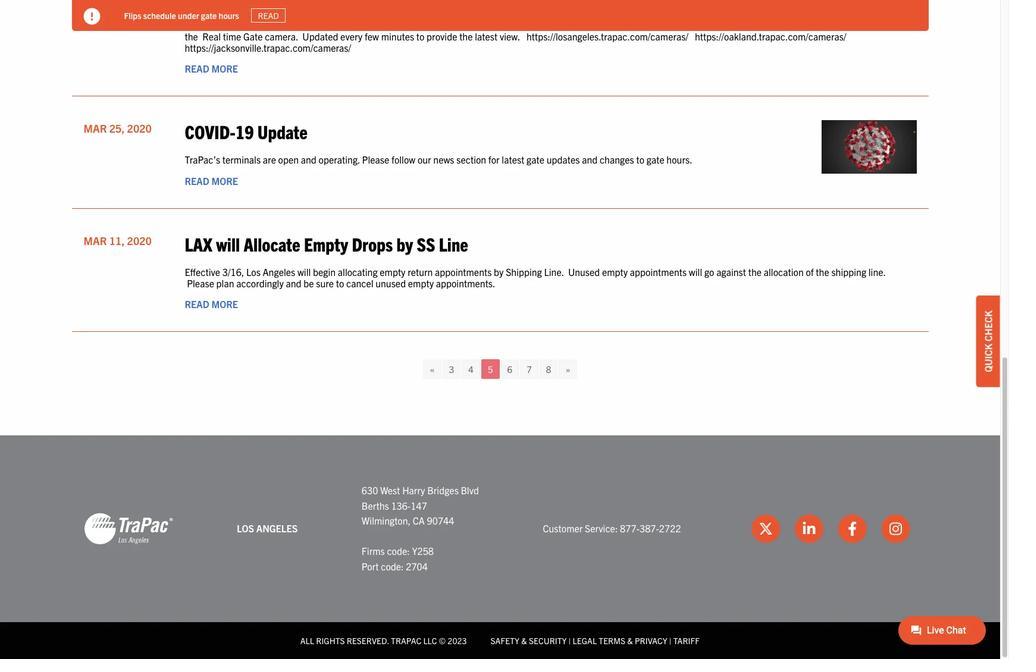 Task type: describe. For each thing, give the bounding box(es) containing it.
1 read more link from the top
[[185, 62, 238, 74]]

and right the updates
[[582, 154, 598, 166]]

1 & from the left
[[522, 636, 527, 646]]

quick check
[[983, 311, 995, 373]]

companies/information
[[685, 19, 781, 31]]

to right on
[[417, 30, 425, 42]]

2020 for covid-19 update
[[127, 122, 152, 135]]

to inside 'effective 3/16, los angeles will begin allocating empty return appointments by shipping line.  unused empty appointments will go against the allocation of the shipping line. please plan accordingly and be sure to cancel unused empty appointments.'
[[336, 277, 344, 289]]

customer
[[543, 523, 583, 535]]

berths
[[362, 500, 389, 512]]

1 vertical spatial los
[[237, 523, 254, 535]]

schedule
[[143, 10, 176, 21]]

lax will allocate empty drops by ss line article
[[72, 221, 929, 332]]

terminals
[[223, 154, 261, 166]]

for inside trapac is pleased to provide a live gate camera view on our website home page for each trapac terminal.  under trucking companies/information is a drop down menu to select the  real time gate camera.  updated every few minutes to provide the latest view.   https://losangeles.trapac.com/cameras/   https://oakland.trapac.com/cameras/ https://jacksonville.trapac.com/cameras/
[[513, 19, 524, 31]]

home
[[465, 19, 488, 31]]

real
[[203, 30, 221, 42]]

hours
[[219, 10, 239, 21]]

877-
[[620, 523, 640, 535]]

all
[[301, 636, 314, 646]]

2 appointments from the left
[[630, 266, 687, 278]]

terminal.  under
[[579, 19, 645, 31]]

y258
[[412, 546, 434, 557]]

safety & security link
[[491, 636, 567, 646]]

effective
[[185, 266, 220, 278]]

every
[[341, 30, 363, 42]]

mar for lax will allocate empty drops by ss line
[[84, 234, 107, 248]]

1 horizontal spatial the
[[749, 266, 762, 278]]

0 horizontal spatial will
[[216, 232, 240, 255]]

read for trapac
[[185, 62, 209, 74]]

trapac's terminals are open and operating. please follow our news section for latest gate updates and changes to gate hours.
[[185, 154, 693, 166]]

covid-19 update
[[185, 120, 308, 143]]

los angeles image
[[84, 512, 173, 546]]

privacy
[[635, 636, 668, 646]]

trapac's
[[185, 154, 220, 166]]

view.
[[500, 30, 520, 42]]

blvd
[[461, 485, 479, 497]]

trucking
[[647, 19, 683, 31]]

©
[[439, 636, 446, 646]]

read more link for covid-
[[185, 175, 238, 187]]

1 horizontal spatial gate
[[527, 154, 545, 166]]

line
[[439, 232, 469, 255]]

1 trapac from the left
[[185, 19, 213, 31]]

live
[[309, 19, 325, 31]]

operating.
[[319, 154, 360, 166]]

accordingly
[[236, 277, 284, 289]]

service:
[[585, 523, 618, 535]]

630
[[362, 485, 378, 497]]

the inside trapac is pleased to provide a live gate camera view on our website home page for each trapac terminal.  under trucking companies/information is a drop down menu to select the  real time gate camera.  updated every few minutes to provide the latest view.   https://losangeles.trapac.com/cameras/   https://oakland.trapac.com/cameras/ https://jacksonville.trapac.com/cameras/
[[460, 30, 473, 42]]

unused
[[569, 266, 600, 278]]

hours.
[[667, 154, 693, 166]]

unused
[[376, 277, 406, 289]]

25,
[[109, 122, 125, 135]]

2 horizontal spatial the
[[816, 266, 830, 278]]

1 a from the left
[[302, 19, 307, 31]]

0 horizontal spatial empty
[[380, 266, 406, 278]]

« link
[[424, 360, 442, 379]]

port
[[362, 561, 379, 573]]

plan
[[216, 277, 234, 289]]

more for 19
[[212, 175, 238, 187]]

rights
[[316, 636, 345, 646]]

trapac is pleased to provide a live gate camera view on our website home page for each trapac terminal.  under trucking companies/information is a drop down menu to select the  real time gate camera.  updated every few minutes to provide the latest view.   https://losangeles.trapac.com/cameras/   https://oakland.trapac.com/cameras/ https://jacksonville.trapac.com/cameras/
[[185, 19, 905, 53]]

go
[[705, 266, 715, 278]]

security
[[529, 636, 567, 646]]

los angeles
[[237, 523, 298, 535]]

3/16,
[[223, 266, 244, 278]]

our inside covid-19 update article
[[418, 154, 431, 166]]

to right pleased
[[259, 19, 267, 31]]

to inside covid-19 update article
[[637, 154, 645, 166]]

on
[[403, 19, 414, 31]]

6
[[508, 364, 513, 375]]

1 horizontal spatial will
[[298, 266, 311, 278]]

to right menu
[[871, 19, 879, 31]]

»
[[566, 364, 571, 375]]

west
[[380, 485, 400, 497]]

4
[[469, 364, 474, 375]]

by inside 'effective 3/16, los angeles will begin allocating empty return appointments by shipping line.  unused empty appointments will go against the allocation of the shipping line. please plan accordingly and be sure to cancel unused empty appointments.'
[[494, 266, 504, 278]]

2 horizontal spatial gate
[[647, 154, 665, 166]]

1 horizontal spatial gate
[[327, 19, 347, 31]]

19
[[236, 120, 254, 143]]

terms
[[599, 636, 626, 646]]

bridges
[[428, 485, 459, 497]]

1 horizontal spatial empty
[[408, 277, 434, 289]]

for inside covid-19 update article
[[489, 154, 500, 166]]

wilmington,
[[362, 515, 411, 527]]

shipping
[[506, 266, 542, 278]]

customer service: 877-387-2722
[[543, 523, 681, 535]]

read link
[[251, 8, 286, 23]]

2 trapac from the left
[[548, 19, 577, 31]]

7 link
[[520, 360, 539, 379]]

changes
[[600, 154, 635, 166]]

0 horizontal spatial provide
[[269, 19, 299, 31]]

shipping
[[832, 266, 867, 278]]

lax will allocate empty drops by ss line
[[185, 232, 469, 255]]

please inside 'effective 3/16, los angeles will begin allocating empty return appointments by shipping line.  unused empty appointments will go against the allocation of the shipping line. please plan accordingly and be sure to cancel unused empty appointments.'
[[187, 277, 214, 289]]

allocation
[[764, 266, 804, 278]]

3 link
[[443, 360, 461, 379]]

covid-
[[185, 120, 236, 143]]

coronavirus image
[[822, 120, 917, 174]]

ss
[[417, 232, 436, 255]]

1 appointments from the left
[[435, 266, 492, 278]]

2020 for lax will allocate empty drops by ss line
[[127, 234, 152, 248]]

2 is from the left
[[784, 19, 790, 31]]

1 is from the left
[[216, 19, 222, 31]]

reserved.
[[347, 636, 389, 646]]

136-
[[391, 500, 411, 512]]

5
[[488, 364, 493, 375]]

flips schedule under gate hours
[[124, 10, 239, 21]]

line.
[[869, 266, 886, 278]]

down
[[821, 19, 843, 31]]

1 horizontal spatial provide
[[427, 30, 458, 42]]

all rights reserved. trapac llc © 2023
[[301, 636, 467, 646]]

angeles inside footer
[[256, 523, 298, 535]]

trapac
[[391, 636, 422, 646]]

https://jacksonville.trapac.com/cameras/
[[185, 42, 351, 53]]

and right 'open' at the left of page
[[301, 154, 317, 166]]



Task type: vqa. For each thing, say whether or not it's contained in the screenshot.
check button
no



Task type: locate. For each thing, give the bounding box(es) containing it.
2020 inside lax will allocate empty drops by ss line article
[[127, 234, 152, 248]]

angeles
[[263, 266, 295, 278], [256, 523, 298, 535]]

tariff link
[[674, 636, 700, 646]]

quick check link
[[977, 296, 1001, 387]]

llc
[[424, 636, 437, 646]]

read more link inside lax will allocate empty drops by ss line article
[[185, 298, 238, 310]]

update
[[258, 120, 308, 143]]

for right the section at top
[[489, 154, 500, 166]]

our inside trapac is pleased to provide a live gate camera view on our website home page for each trapac terminal.  under trucking companies/information is a drop down menu to select the  real time gate camera.  updated every few minutes to provide the latest view.   https://losangeles.trapac.com/cameras/   https://oakland.trapac.com/cameras/ https://jacksonville.trapac.com/cameras/
[[416, 19, 429, 31]]

mar left 25,
[[84, 122, 107, 135]]

more down terminals
[[212, 175, 238, 187]]

sure
[[316, 277, 334, 289]]

are
[[263, 154, 276, 166]]

read more for lax
[[185, 298, 238, 310]]

5 link
[[482, 360, 500, 379]]

90744
[[427, 515, 455, 527]]

begin
[[313, 266, 336, 278]]

news
[[434, 154, 455, 166]]

please left follow
[[362, 154, 390, 166]]

and inside 'effective 3/16, los angeles will begin allocating empty return appointments by shipping line.  unused empty appointments will go against the allocation of the shipping line. please plan accordingly and be sure to cancel unused empty appointments.'
[[286, 277, 302, 289]]

read more link for lax
[[185, 298, 238, 310]]

read more down trapac's
[[185, 175, 238, 187]]

code: up 2704
[[387, 546, 410, 557]]

2 mar from the top
[[84, 234, 107, 248]]

1 vertical spatial latest
[[502, 154, 525, 166]]

2020
[[127, 122, 152, 135], [127, 234, 152, 248]]

mar left 11,
[[84, 234, 107, 248]]

0 horizontal spatial the
[[460, 30, 473, 42]]

camera
[[349, 19, 381, 31]]

mar inside covid-19 update article
[[84, 122, 107, 135]]

lax
[[185, 232, 213, 255]]

1 horizontal spatial please
[[362, 154, 390, 166]]

select
[[881, 19, 905, 31]]

1 vertical spatial more
[[212, 175, 238, 187]]

| left tariff
[[670, 636, 672, 646]]

6 link
[[501, 360, 519, 379]]

11,
[[109, 234, 125, 248]]

more for will
[[212, 298, 238, 310]]

1 horizontal spatial |
[[670, 636, 672, 646]]

3 read more link from the top
[[185, 298, 238, 310]]

1 vertical spatial by
[[494, 266, 504, 278]]

3 read more from the top
[[185, 298, 238, 310]]

updates
[[547, 154, 580, 166]]

0 horizontal spatial a
[[302, 19, 307, 31]]

1 horizontal spatial for
[[513, 19, 524, 31]]

0 horizontal spatial please
[[187, 277, 214, 289]]

» link
[[559, 360, 577, 379]]

0 horizontal spatial gate
[[201, 10, 217, 21]]

gate left the updates
[[527, 154, 545, 166]]

1 more from the top
[[212, 62, 238, 74]]

check
[[983, 311, 995, 342]]

2 & from the left
[[628, 636, 633, 646]]

read more link down trapac's
[[185, 175, 238, 187]]

0 vertical spatial code:
[[387, 546, 410, 557]]

mar for covid-19 update
[[84, 122, 107, 135]]

read more inside lax will allocate empty drops by ss line article
[[185, 298, 238, 310]]

147
[[411, 500, 427, 512]]

angeles inside 'effective 3/16, los angeles will begin allocating empty return appointments by shipping line.  unused empty appointments will go against the allocation of the shipping line. please plan accordingly and be sure to cancel unused empty appointments.'
[[263, 266, 295, 278]]

our right on
[[416, 19, 429, 31]]

read right pleased
[[258, 10, 279, 21]]

will left go
[[689, 266, 703, 278]]

a
[[302, 19, 307, 31], [792, 19, 797, 31]]

0 vertical spatial los
[[247, 266, 261, 278]]

read more link inside covid-19 update article
[[185, 175, 238, 187]]

1 vertical spatial 2020
[[127, 234, 152, 248]]

firms
[[362, 546, 385, 557]]

1 vertical spatial please
[[187, 277, 214, 289]]

2020 inside covid-19 update article
[[127, 122, 152, 135]]

1 vertical spatial code:
[[381, 561, 404, 573]]

code:
[[387, 546, 410, 557], [381, 561, 404, 573]]

1 horizontal spatial trapac
[[548, 19, 577, 31]]

our left news
[[418, 154, 431, 166]]

by
[[397, 232, 413, 255], [494, 266, 504, 278]]

read for trapac's
[[185, 175, 209, 187]]

open
[[278, 154, 299, 166]]

gate left hours on the left of page
[[201, 10, 217, 21]]

0 vertical spatial more
[[212, 62, 238, 74]]

legal terms & privacy link
[[573, 636, 668, 646]]

will left "begin"
[[298, 266, 311, 278]]

0 vertical spatial please
[[362, 154, 390, 166]]

0 vertical spatial by
[[397, 232, 413, 255]]

and
[[301, 154, 317, 166], [582, 154, 598, 166], [286, 277, 302, 289]]

| left legal
[[569, 636, 571, 646]]

by left ss
[[397, 232, 413, 255]]

2 2020 from the top
[[127, 234, 152, 248]]

more inside covid-19 update article
[[212, 175, 238, 187]]

2 read more link from the top
[[185, 175, 238, 187]]

1 vertical spatial angeles
[[256, 523, 298, 535]]

view
[[383, 19, 401, 31]]

2 horizontal spatial will
[[689, 266, 703, 278]]

630 west harry bridges blvd berths 136-147 wilmington, ca 90744
[[362, 485, 479, 527]]

more down plan
[[212, 298, 238, 310]]

provide
[[269, 19, 299, 31], [427, 30, 458, 42]]

gate left hours.
[[647, 154, 665, 166]]

1 vertical spatial read more
[[185, 175, 238, 187]]

read more down the real on the top left
[[185, 62, 238, 74]]

drop
[[800, 19, 819, 31]]

1 horizontal spatial is
[[784, 19, 790, 31]]

flips
[[124, 10, 141, 21]]

mar inside lax will allocate empty drops by ss line article
[[84, 234, 107, 248]]

against
[[717, 266, 747, 278]]

of
[[806, 266, 814, 278]]

a left drop
[[792, 19, 797, 31]]

provide up https://jacksonville.trapac.com/cameras/ at the top of the page
[[269, 19, 299, 31]]

appointments down line
[[435, 266, 492, 278]]

2 vertical spatial read more link
[[185, 298, 238, 310]]

latest right the section at top
[[502, 154, 525, 166]]

appointments
[[435, 266, 492, 278], [630, 266, 687, 278]]

more down time
[[212, 62, 238, 74]]

updated
[[303, 30, 338, 42]]

0 horizontal spatial |
[[569, 636, 571, 646]]

tariff
[[674, 636, 700, 646]]

1 read more from the top
[[185, 62, 238, 74]]

gate right "live"
[[327, 19, 347, 31]]

0 horizontal spatial by
[[397, 232, 413, 255]]

allocate
[[244, 232, 300, 255]]

by left shipping
[[494, 266, 504, 278]]

appointments left go
[[630, 266, 687, 278]]

trapac left hours on the left of page
[[185, 19, 213, 31]]

3 more from the top
[[212, 298, 238, 310]]

0 horizontal spatial latest
[[475, 30, 498, 42]]

footer containing 630 west harry bridges blvd
[[0, 436, 1001, 660]]

article
[[72, 0, 929, 97]]

is left drop
[[784, 19, 790, 31]]

the left page
[[460, 30, 473, 42]]

will up the 3/16,
[[216, 232, 240, 255]]

latest inside covid-19 update article
[[502, 154, 525, 166]]

footer
[[0, 436, 1001, 660]]

is
[[216, 19, 222, 31], [784, 19, 790, 31]]

to right changes
[[637, 154, 645, 166]]

1 | from the left
[[569, 636, 571, 646]]

and left be
[[286, 277, 302, 289]]

https://oakland.trapac.com/cameras/
[[695, 30, 847, 42]]

0 vertical spatial our
[[416, 19, 429, 31]]

will
[[216, 232, 240, 255], [298, 266, 311, 278], [689, 266, 703, 278]]

2020 right 25,
[[127, 122, 152, 135]]

article containing trapac is pleased to provide a live gate camera view on our website home page for each trapac terminal.  under trucking companies/information is a drop down menu to select the  real time gate camera.  updated every few minutes to provide the latest view.   https://losangeles.trapac.com/cameras/   https://oakland.trapac.com/cameras/ https://jacksonville.trapac.com/cameras/
[[72, 0, 929, 97]]

effective 3/16, los angeles will begin allocating empty return appointments by shipping line.  unused empty appointments will go against the allocation of the shipping line. please plan accordingly and be sure to cancel unused empty appointments.
[[185, 266, 886, 289]]

2 | from the left
[[670, 636, 672, 646]]

2 vertical spatial more
[[212, 298, 238, 310]]

387-
[[640, 523, 660, 535]]

2 a from the left
[[792, 19, 797, 31]]

read more link down the real on the top left
[[185, 62, 238, 74]]

read more link down plan
[[185, 298, 238, 310]]

follow
[[392, 154, 416, 166]]

appointments.
[[436, 277, 496, 289]]

please left plan
[[187, 277, 214, 289]]

0 vertical spatial latest
[[475, 30, 498, 42]]

«
[[430, 364, 435, 375]]

for left each
[[513, 19, 524, 31]]

provide right on
[[427, 30, 458, 42]]

under
[[178, 10, 199, 21]]

0 vertical spatial angeles
[[263, 266, 295, 278]]

read more down plan
[[185, 298, 238, 310]]

& right safety
[[522, 636, 527, 646]]

empty right the unused
[[602, 266, 628, 278]]

covid-19 update article
[[72, 108, 929, 209]]

read down the real on the top left
[[185, 62, 209, 74]]

the right against
[[749, 266, 762, 278]]

our
[[416, 19, 429, 31], [418, 154, 431, 166]]

1 horizontal spatial by
[[494, 266, 504, 278]]

0 vertical spatial mar
[[84, 122, 107, 135]]

1 mar from the top
[[84, 122, 107, 135]]

legal
[[573, 636, 597, 646]]

0 horizontal spatial appointments
[[435, 266, 492, 278]]

2020 right 11,
[[127, 234, 152, 248]]

few
[[365, 30, 379, 42]]

latest
[[475, 30, 498, 42], [502, 154, 525, 166]]

1 vertical spatial read more link
[[185, 175, 238, 187]]

empty
[[380, 266, 406, 278], [602, 266, 628, 278], [408, 277, 434, 289]]

0 horizontal spatial &
[[522, 636, 527, 646]]

to
[[259, 19, 267, 31], [871, 19, 879, 31], [417, 30, 425, 42], [637, 154, 645, 166], [336, 277, 344, 289]]

0 vertical spatial 2020
[[127, 122, 152, 135]]

0 vertical spatial for
[[513, 19, 524, 31]]

1 vertical spatial our
[[418, 154, 431, 166]]

drops
[[352, 232, 393, 255]]

empty right 'unused'
[[408, 277, 434, 289]]

read more inside covid-19 update article
[[185, 175, 238, 187]]

to right sure
[[336, 277, 344, 289]]

each
[[526, 19, 546, 31]]

2704
[[406, 561, 428, 573]]

latest inside trapac is pleased to provide a live gate camera view on our website home page for each trapac terminal.  under trucking companies/information is a drop down menu to select the  real time gate camera.  updated every few minutes to provide the latest view.   https://losangeles.trapac.com/cameras/   https://oakland.trapac.com/cameras/ https://jacksonville.trapac.com/cameras/
[[475, 30, 498, 42]]

read
[[258, 10, 279, 21], [185, 62, 209, 74], [185, 175, 209, 187], [185, 298, 209, 310]]

2 more from the top
[[212, 175, 238, 187]]

the right of
[[816, 266, 830, 278]]

1 2020 from the top
[[127, 122, 152, 135]]

1 horizontal spatial appointments
[[630, 266, 687, 278]]

read inside lax will allocate empty drops by ss line article
[[185, 298, 209, 310]]

2 vertical spatial read more
[[185, 298, 238, 310]]

safety
[[491, 636, 520, 646]]

read for effective
[[185, 298, 209, 310]]

read inside covid-19 update article
[[185, 175, 209, 187]]

2 horizontal spatial empty
[[602, 266, 628, 278]]

mar
[[84, 122, 107, 135], [84, 234, 107, 248]]

gate right time
[[244, 30, 263, 42]]

0 vertical spatial read more
[[185, 62, 238, 74]]

4 link
[[462, 360, 480, 379]]

page
[[490, 19, 511, 31]]

pleased
[[224, 19, 256, 31]]

0 horizontal spatial gate
[[244, 30, 263, 42]]

0 horizontal spatial for
[[489, 154, 500, 166]]

read down trapac's
[[185, 175, 209, 187]]

read down effective
[[185, 298, 209, 310]]

solid image
[[84, 8, 100, 25]]

harry
[[403, 485, 425, 497]]

time
[[223, 30, 241, 42]]

a left "live"
[[302, 19, 307, 31]]

1 horizontal spatial a
[[792, 19, 797, 31]]

empty left return
[[380, 266, 406, 278]]

latest left view.
[[475, 30, 498, 42]]

1 horizontal spatial &
[[628, 636, 633, 646]]

ca
[[413, 515, 425, 527]]

trapac right each
[[548, 19, 577, 31]]

2 read more from the top
[[185, 175, 238, 187]]

gate
[[327, 19, 347, 31], [244, 30, 263, 42]]

code: right 'port'
[[381, 561, 404, 573]]

0 vertical spatial read more link
[[185, 62, 238, 74]]

8
[[546, 364, 552, 375]]

section
[[457, 154, 487, 166]]

1 horizontal spatial latest
[[502, 154, 525, 166]]

read more for covid-
[[185, 175, 238, 187]]

|
[[569, 636, 571, 646], [670, 636, 672, 646]]

1 vertical spatial for
[[489, 154, 500, 166]]

los inside 'effective 3/16, los angeles will begin allocating empty return appointments by shipping line.  unused empty appointments will go against the allocation of the shipping line. please plan accordingly and be sure to cancel unused empty appointments.'
[[247, 266, 261, 278]]

is left time
[[216, 19, 222, 31]]

more inside lax will allocate empty drops by ss line article
[[212, 298, 238, 310]]

please inside covid-19 update article
[[362, 154, 390, 166]]

be
[[304, 277, 314, 289]]

& right terms
[[628, 636, 633, 646]]

0 horizontal spatial trapac
[[185, 19, 213, 31]]

1 vertical spatial mar
[[84, 234, 107, 248]]

0 horizontal spatial is
[[216, 19, 222, 31]]



